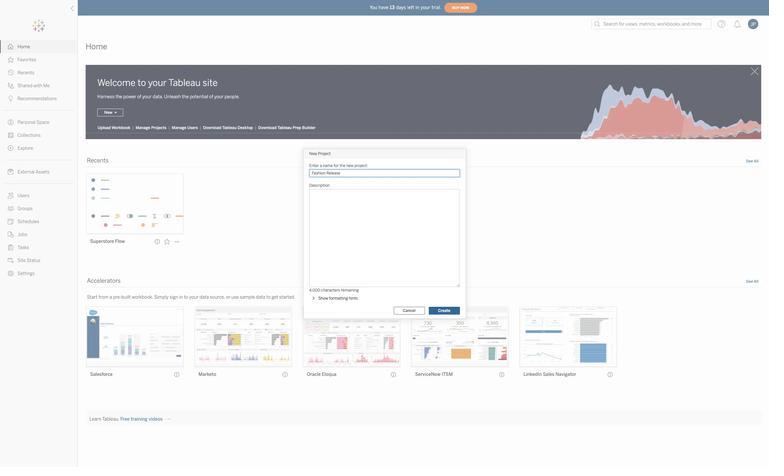 Task type: locate. For each thing, give the bounding box(es) containing it.
Enter a name for the new project: text field
[[310, 169, 460, 177]]

| right manage users link
[[200, 126, 201, 130]]

a right enter
[[320, 163, 322, 168]]

new inside dialog
[[310, 151, 317, 156]]

the
[[116, 94, 122, 100], [182, 94, 189, 100], [340, 163, 346, 168]]

manage users link
[[172, 125, 198, 131]]

hints
[[349, 296, 358, 301]]

data left "source,"
[[200, 295, 209, 300]]

enter
[[310, 163, 319, 168]]

1 horizontal spatial users
[[187, 126, 198, 130]]

by text only_f5he34f image inside favorites link
[[8, 57, 14, 63]]

4,000
[[310, 288, 320, 293]]

main navigation. press the up and down arrow keys to access links. element
[[0, 40, 78, 280]]

by text only_f5he34f image inside shared with me link
[[8, 83, 14, 89]]

by text only_f5he34f image
[[8, 57, 14, 63], [8, 70, 14, 76], [8, 83, 14, 89], [8, 119, 14, 125], [8, 132, 14, 138], [8, 193, 14, 199], [8, 232, 14, 238], [8, 245, 14, 251], [8, 258, 14, 264]]

the inside new project dialog
[[340, 163, 346, 168]]

new for new
[[104, 110, 112, 115]]

new left project
[[310, 151, 317, 156]]

0 horizontal spatial in
[[179, 295, 183, 300]]

create
[[438, 309, 451, 313]]

0 vertical spatial users
[[187, 126, 198, 130]]

a left pre- at the bottom left of the page
[[110, 295, 112, 300]]

0 horizontal spatial download
[[203, 126, 222, 130]]

workbook
[[112, 126, 130, 130]]

by text only_f5he34f image inside the tasks 'link'
[[8, 245, 14, 251]]

in right "sign"
[[179, 295, 183, 300]]

1 | from the left
[[132, 126, 134, 130]]

by text only_f5he34f image
[[8, 44, 14, 50], [8, 96, 14, 102], [8, 145, 14, 151], [8, 169, 14, 175], [8, 206, 14, 212], [8, 219, 14, 225], [8, 271, 14, 277]]

4 by text only_f5he34f image from the top
[[8, 169, 14, 175]]

name
[[323, 163, 333, 168]]

your right "sign"
[[189, 295, 199, 300]]

3 | from the left
[[200, 126, 201, 130]]

1 horizontal spatial new
[[310, 151, 317, 156]]

collections link
[[0, 129, 78, 142]]

by text only_f5he34f image for site status
[[8, 258, 14, 264]]

see all link for recents
[[747, 159, 759, 165]]

0 vertical spatial see all link
[[747, 159, 759, 165]]

data.
[[153, 94, 163, 100]]

users
[[187, 126, 198, 130], [18, 193, 30, 199]]

0 horizontal spatial the
[[116, 94, 122, 100]]

8 by text only_f5he34f image from the top
[[8, 245, 14, 251]]

2 manage from the left
[[172, 126, 186, 130]]

by text only_f5he34f image inside jobs link
[[8, 232, 14, 238]]

recommendations link
[[0, 92, 78, 105]]

download
[[203, 126, 222, 130], [258, 126, 277, 130]]

2 see from the top
[[747, 280, 754, 284]]

2 see all from the top
[[747, 280, 759, 284]]

the left power
[[116, 94, 122, 100]]

5 by text only_f5he34f image from the top
[[8, 132, 14, 138]]

to right "sign"
[[184, 295, 188, 300]]

manage left projects
[[136, 126, 150, 130]]

tasks link
[[0, 241, 78, 254]]

by text only_f5he34f image inside "explore" link
[[8, 145, 14, 151]]

0 horizontal spatial data
[[200, 295, 209, 300]]

buy
[[452, 6, 460, 10]]

1 vertical spatial see all
[[747, 280, 759, 284]]

6 by text only_f5he34f image from the top
[[8, 193, 14, 199]]

1 vertical spatial in
[[179, 295, 183, 300]]

0 horizontal spatial to
[[138, 78, 146, 88]]

1 horizontal spatial manage
[[172, 126, 186, 130]]

1 see from the top
[[747, 159, 754, 164]]

1 by text only_f5he34f image from the top
[[8, 57, 14, 63]]

see for recents
[[747, 159, 754, 164]]

0 vertical spatial in
[[416, 5, 420, 10]]

0 vertical spatial new
[[104, 110, 112, 115]]

0 horizontal spatial new
[[104, 110, 112, 115]]

by text only_f5he34f image inside schedules link
[[8, 219, 14, 225]]

superstore
[[90, 239, 114, 245]]

tableau left the prep
[[278, 126, 292, 130]]

settings
[[18, 271, 35, 277]]

start
[[87, 295, 98, 300]]

assets
[[36, 169, 49, 175]]

by text only_f5he34f image for tasks
[[8, 245, 14, 251]]

1 vertical spatial users
[[18, 193, 30, 199]]

external
[[18, 169, 35, 175]]

2 horizontal spatial the
[[340, 163, 346, 168]]

13
[[390, 5, 395, 10]]

1 horizontal spatial data
[[256, 295, 265, 300]]

| right projects
[[169, 126, 170, 130]]

7 by text only_f5he34f image from the top
[[8, 232, 14, 238]]

by text only_f5he34f image for groups
[[8, 206, 14, 212]]

by text only_f5he34f image inside site status link
[[8, 258, 14, 264]]

description
[[310, 183, 330, 188]]

by text only_f5he34f image for jobs
[[8, 232, 14, 238]]

home
[[86, 42, 107, 51], [18, 44, 30, 50]]

training
[[131, 417, 148, 422]]

a inside new project dialog
[[320, 163, 322, 168]]

by text only_f5he34f image inside external assets link
[[8, 169, 14, 175]]

6 by text only_f5he34f image from the top
[[8, 219, 14, 225]]

power
[[123, 94, 136, 100]]

1 horizontal spatial in
[[416, 5, 420, 10]]

of right power
[[137, 94, 141, 100]]

| right workbook
[[132, 126, 134, 130]]

2 by text only_f5he34f image from the top
[[8, 96, 14, 102]]

1 all from the top
[[754, 159, 759, 164]]

new inside popup button
[[104, 110, 112, 115]]

1 horizontal spatial of
[[209, 94, 213, 100]]

0 horizontal spatial of
[[137, 94, 141, 100]]

sales
[[543, 372, 555, 378]]

2 of from the left
[[209, 94, 213, 100]]

by text only_f5he34f image inside recommendations link
[[8, 96, 14, 102]]

see for accelerators
[[747, 280, 754, 284]]

by text only_f5he34f image left external
[[8, 169, 14, 175]]

free training videos link
[[120, 417, 171, 422]]

by text only_f5he34f image left recommendations
[[8, 96, 14, 102]]

0 horizontal spatial manage
[[136, 126, 150, 130]]

by text only_f5he34f image for schedules
[[8, 219, 14, 225]]

by text only_f5he34f image inside personal space link
[[8, 119, 14, 125]]

site
[[203, 78, 218, 88]]

of right potential
[[209, 94, 213, 100]]

by text only_f5he34f image left groups at the left of the page
[[8, 206, 14, 212]]

1 horizontal spatial recents
[[87, 157, 109, 164]]

oracle
[[307, 372, 321, 378]]

show formatting hints
[[319, 296, 358, 301]]

schedules link
[[0, 215, 78, 228]]

3 by text only_f5he34f image from the top
[[8, 83, 14, 89]]

tableau left desktop
[[222, 126, 237, 130]]

see all link
[[747, 159, 759, 165], [747, 279, 759, 286]]

cancel button
[[394, 307, 425, 315]]

download right desktop
[[258, 126, 277, 130]]

0 horizontal spatial a
[[110, 295, 112, 300]]

new up upload
[[104, 110, 112, 115]]

2 by text only_f5he34f image from the top
[[8, 70, 14, 76]]

explore
[[18, 146, 33, 151]]

3 by text only_f5he34f image from the top
[[8, 145, 14, 151]]

0 vertical spatial recents
[[18, 70, 34, 76]]

1 horizontal spatial download
[[258, 126, 277, 130]]

status
[[27, 258, 40, 264]]

Description text field
[[310, 189, 460, 287]]

linkedin
[[524, 372, 542, 378]]

people.
[[225, 94, 240, 100]]

started.
[[279, 295, 296, 300]]

tableau up unleash
[[169, 78, 201, 88]]

by text only_f5he34f image inside home 'link'
[[8, 44, 14, 50]]

by text only_f5he34f image left settings
[[8, 271, 14, 277]]

4 | from the left
[[255, 126, 256, 130]]

0 horizontal spatial recents
[[18, 70, 34, 76]]

by text only_f5he34f image for shared with me
[[8, 83, 14, 89]]

superstore flow
[[90, 239, 125, 245]]

1 horizontal spatial a
[[320, 163, 322, 168]]

new button
[[97, 109, 123, 117]]

simply
[[154, 295, 169, 300]]

2 all from the top
[[754, 280, 759, 284]]

new
[[347, 163, 354, 168]]

oracle eloqua
[[307, 372, 337, 378]]

by text only_f5he34f image inside collections link
[[8, 132, 14, 138]]

buy now button
[[444, 3, 478, 13]]

to left get
[[266, 295, 271, 300]]

5 by text only_f5he34f image from the top
[[8, 206, 14, 212]]

1 vertical spatial new
[[310, 151, 317, 156]]

use
[[232, 295, 239, 300]]

by text only_f5he34f image for recommendations
[[8, 96, 14, 102]]

data
[[200, 295, 209, 300], [256, 295, 265, 300]]

manage right projects
[[172, 126, 186, 130]]

2 see all link from the top
[[747, 279, 759, 286]]

explore link
[[0, 142, 78, 155]]

users down potential
[[187, 126, 198, 130]]

| right desktop
[[255, 126, 256, 130]]

by text only_f5he34f image up favorites link
[[8, 44, 14, 50]]

salesforce
[[90, 372, 113, 378]]

a
[[320, 163, 322, 168], [110, 295, 112, 300]]

manage projects link
[[135, 125, 167, 131]]

by text only_f5he34f image inside users link
[[8, 193, 14, 199]]

the right for
[[340, 163, 346, 168]]

to right "welcome"
[[138, 78, 146, 88]]

your
[[421, 5, 431, 10], [148, 78, 167, 88], [142, 94, 152, 100], [214, 94, 224, 100], [189, 295, 199, 300]]

by text only_f5he34f image left the schedules
[[8, 219, 14, 225]]

show formatting hints button
[[310, 295, 359, 302]]

download right manage users link
[[203, 126, 222, 130]]

personal
[[18, 120, 36, 125]]

upload workbook | manage projects | manage users | download tableau desktop | download tableau prep builder
[[98, 126, 316, 130]]

users inside main navigation. press the up and down arrow keys to access links. element
[[18, 193, 30, 199]]

2 | from the left
[[169, 126, 170, 130]]

by text only_f5he34f image inside settings 'link'
[[8, 271, 14, 277]]

tableau
[[169, 78, 201, 88], [222, 126, 237, 130], [278, 126, 292, 130]]

1 by text only_f5he34f image from the top
[[8, 44, 14, 50]]

1 horizontal spatial to
[[184, 295, 188, 300]]

users up groups at the left of the page
[[18, 193, 30, 199]]

recents
[[18, 70, 34, 76], [87, 157, 109, 164]]

1 see all link from the top
[[747, 159, 759, 165]]

4 by text only_f5he34f image from the top
[[8, 119, 14, 125]]

1 vertical spatial see
[[747, 280, 754, 284]]

by text only_f5he34f image inside groups link
[[8, 206, 14, 212]]

download tableau prep builder link
[[258, 125, 316, 131]]

by text only_f5he34f image for home
[[8, 44, 14, 50]]

navigator
[[556, 372, 577, 378]]

the right unleash
[[182, 94, 189, 100]]

external assets link
[[0, 166, 78, 179]]

sample
[[240, 295, 255, 300]]

0 vertical spatial see all
[[747, 159, 759, 164]]

0 vertical spatial see
[[747, 159, 754, 164]]

0 horizontal spatial users
[[18, 193, 30, 199]]

settings link
[[0, 267, 78, 280]]

upload
[[98, 126, 111, 130]]

by text only_f5he34f image left explore
[[8, 145, 14, 151]]

0 horizontal spatial home
[[18, 44, 30, 50]]

workbook.
[[132, 295, 153, 300]]

1 manage from the left
[[136, 126, 150, 130]]

your up data.
[[148, 78, 167, 88]]

1 vertical spatial all
[[754, 280, 759, 284]]

your left data.
[[142, 94, 152, 100]]

7 by text only_f5he34f image from the top
[[8, 271, 14, 277]]

0 vertical spatial a
[[320, 163, 322, 168]]

or
[[226, 295, 231, 300]]

site status
[[18, 258, 40, 264]]

in right left
[[416, 5, 420, 10]]

eloqua
[[322, 372, 337, 378]]

2 horizontal spatial tableau
[[278, 126, 292, 130]]

built
[[122, 295, 131, 300]]

formatting
[[329, 296, 348, 301]]

all
[[754, 159, 759, 164], [754, 280, 759, 284]]

9 by text only_f5he34f image from the top
[[8, 258, 14, 264]]

accelerators
[[87, 278, 121, 285]]

1 vertical spatial see all link
[[747, 279, 759, 286]]

by text only_f5he34f image inside recents link
[[8, 70, 14, 76]]

data right "sample" at bottom left
[[256, 295, 265, 300]]

1 see all from the top
[[747, 159, 759, 164]]

by text only_f5he34f image for users
[[8, 193, 14, 199]]

projects
[[151, 126, 167, 130]]

0 vertical spatial all
[[754, 159, 759, 164]]



Task type: vqa. For each thing, say whether or not it's contained in the screenshot.
1st download from the right
yes



Task type: describe. For each thing, give the bounding box(es) containing it.
source,
[[210, 295, 225, 300]]

harness
[[97, 94, 115, 100]]

by text only_f5he34f image for personal space
[[8, 119, 14, 125]]

welcome
[[97, 78, 136, 88]]

recommendations
[[18, 96, 57, 102]]

0 horizontal spatial tableau
[[169, 78, 201, 88]]

get
[[272, 295, 278, 300]]

home link
[[0, 40, 78, 53]]

harness the power of your data. unleash the potential of your people.
[[97, 94, 240, 100]]

favorites link
[[0, 53, 78, 66]]

1 horizontal spatial home
[[86, 42, 107, 51]]

2 horizontal spatial to
[[266, 295, 271, 300]]

project:
[[355, 163, 368, 168]]

right arrow image
[[165, 417, 171, 422]]

1 vertical spatial a
[[110, 295, 112, 300]]

cancel
[[403, 309, 416, 313]]

videos
[[149, 417, 163, 422]]

start from a pre-built workbook. simply sign in to your data source, or use sample data to get started.
[[87, 295, 296, 300]]

flow
[[115, 239, 125, 245]]

external assets
[[18, 169, 49, 175]]

recents link
[[0, 66, 78, 79]]

site
[[18, 258, 26, 264]]

show
[[319, 296, 329, 301]]

marketo
[[199, 372, 216, 378]]

builder
[[302, 126, 316, 130]]

home inside 'link'
[[18, 44, 30, 50]]

enter a name for the new project:
[[310, 163, 368, 168]]

shared
[[18, 83, 32, 89]]

1 horizontal spatial the
[[182, 94, 189, 100]]

tableau.
[[102, 417, 119, 422]]

potential
[[190, 94, 208, 100]]

by text only_f5he34f image for favorites
[[8, 57, 14, 63]]

trial.
[[432, 5, 442, 10]]

1 horizontal spatial tableau
[[222, 126, 237, 130]]

see all link for accelerators
[[747, 279, 759, 286]]

your left trial.
[[421, 5, 431, 10]]

welcome to your tableau site
[[97, 78, 218, 88]]

characters
[[321, 288, 340, 293]]

all for accelerators
[[754, 280, 759, 284]]

personal space link
[[0, 116, 78, 129]]

see all for accelerators
[[747, 280, 759, 284]]

favorites
[[18, 57, 36, 63]]

new project dialog
[[304, 149, 466, 319]]

space
[[37, 120, 49, 125]]

shared with me link
[[0, 79, 78, 92]]

tasks
[[18, 245, 29, 251]]

now
[[461, 6, 470, 10]]

1 of from the left
[[137, 94, 141, 100]]

see all for recents
[[747, 159, 759, 164]]

by text only_f5he34f image for recents
[[8, 70, 14, 76]]

you
[[370, 5, 377, 10]]

all for recents
[[754, 159, 759, 164]]

servicenow itsm
[[416, 372, 453, 378]]

itsm
[[442, 372, 453, 378]]

your left 'people.'
[[214, 94, 224, 100]]

buy now
[[452, 6, 470, 10]]

4,000 characters remaining
[[310, 288, 359, 293]]

1 download from the left
[[203, 126, 222, 130]]

free training videos
[[120, 417, 163, 422]]

by text only_f5he34f image for external assets
[[8, 169, 14, 175]]

users link
[[0, 189, 78, 202]]

new project
[[310, 151, 331, 156]]

servicenow
[[416, 372, 441, 378]]

by text only_f5he34f image for settings
[[8, 271, 14, 277]]

desktop
[[238, 126, 253, 130]]

2 data from the left
[[256, 295, 265, 300]]

schedules
[[18, 219, 39, 225]]

1 data from the left
[[200, 295, 209, 300]]

from
[[99, 295, 109, 300]]

me
[[43, 83, 50, 89]]

unleash
[[164, 94, 181, 100]]

site status link
[[0, 254, 78, 267]]

create button
[[429, 307, 460, 315]]

remaining
[[341, 288, 359, 293]]

jobs
[[18, 232, 27, 238]]

1 vertical spatial recents
[[87, 157, 109, 164]]

recents inside recents link
[[18, 70, 34, 76]]

navigation panel element
[[0, 19, 78, 280]]

linkedin sales navigator
[[524, 372, 577, 378]]

learn tableau.
[[90, 417, 119, 422]]

prep
[[293, 126, 302, 130]]

collections
[[18, 133, 41, 138]]

free
[[120, 417, 130, 422]]

with
[[33, 83, 42, 89]]

by text only_f5he34f image for explore
[[8, 145, 14, 151]]

groups
[[18, 206, 33, 212]]

2 download from the left
[[258, 126, 277, 130]]

project
[[318, 151, 331, 156]]

personal space
[[18, 120, 49, 125]]

pre-
[[113, 295, 122, 300]]

you have 13 days left in your trial.
[[370, 5, 442, 10]]

new for new project
[[310, 151, 317, 156]]

by text only_f5he34f image for collections
[[8, 132, 14, 138]]

groups link
[[0, 202, 78, 215]]



